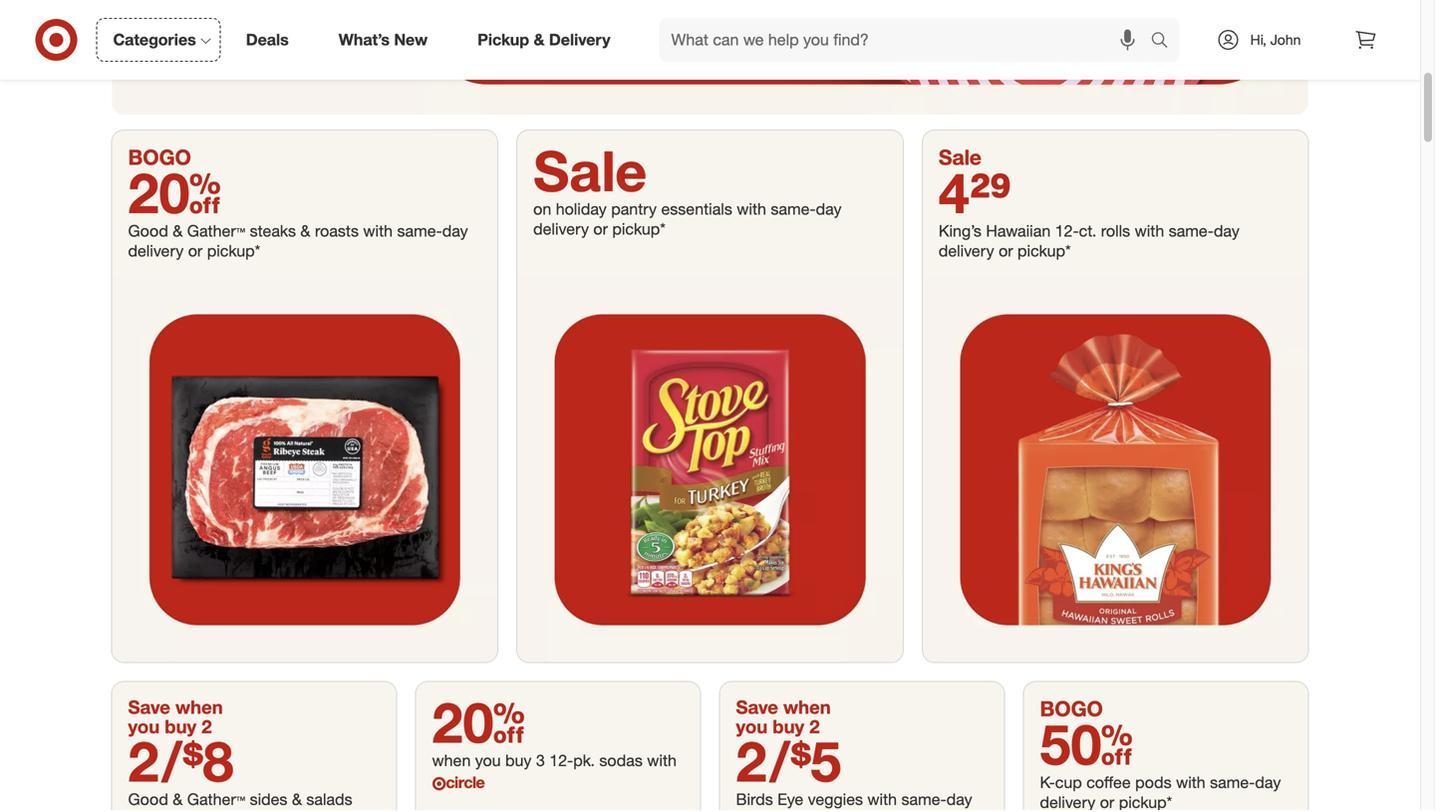 Task type: locate. For each thing, give the bounding box(es) containing it.
1 horizontal spatial 2
[[810, 716, 820, 738]]

& right pickup
[[534, 30, 545, 49]]

1 horizontal spatial sale
[[939, 144, 982, 170]]

delivery
[[533, 219, 589, 239], [128, 241, 184, 261], [939, 241, 994, 261], [1040, 793, 1096, 810], [237, 810, 293, 810], [736, 810, 792, 810]]

1 horizontal spatial save
[[736, 696, 778, 719]]

0 horizontal spatial circle
[[341, 37, 387, 60]]

2 2/ from the left
[[736, 727, 790, 795]]

when up the $8
[[175, 696, 223, 719]]

1 vertical spatial good
[[128, 790, 168, 809]]

0 vertical spatial good & gather ™
[[128, 221, 245, 241]]

with inside sale on holiday pantry essentials with same-day delivery or pickup*
[[737, 199, 766, 219]]

good & gather ™ left sides at the left
[[128, 790, 245, 809]]

pickup* inside k-cup coffee pods with same-day delivery or pickup*
[[1119, 793, 1173, 810]]

& inside pickup & delivery link
[[534, 30, 545, 49]]

pickup* down pantry
[[612, 219, 666, 239]]

good & gather ™ left steaks
[[128, 221, 245, 241]]

same- down 2/ $8
[[162, 810, 207, 810]]

or
[[594, 219, 608, 239], [188, 241, 203, 261], [999, 241, 1013, 261], [1100, 793, 1115, 810], [297, 810, 312, 810], [796, 810, 811, 810]]

& left sides at the left
[[173, 790, 183, 809]]

bogo for 50
[[1040, 696, 1103, 722]]

delivery inside sale on holiday pantry essentials with same-day delivery or pickup*
[[533, 219, 589, 239]]

with inside 20 when you buy 3 12-pk. sodas with circle
[[647, 751, 677, 771]]

steaks & roasts with same-day delivery or pickup*
[[128, 221, 468, 261]]

new
[[394, 30, 428, 49]]

day inside sale on holiday pantry essentials with same-day delivery or pickup*
[[816, 199, 842, 219]]

& inside steaks & roasts with same-day delivery or pickup*
[[300, 221, 311, 241]]

save when you buy 2
[[128, 696, 223, 738], [736, 696, 831, 738]]

or inside sides & salads with same-day delivery or pickup*
[[297, 810, 312, 810]]

2 up sides & salads with same-day delivery or pickup*
[[202, 716, 212, 738]]

with right the rolls
[[1135, 221, 1165, 241]]

eye
[[778, 790, 804, 809]]

2 horizontal spatial buy
[[773, 716, 805, 738]]

with right pods
[[1176, 773, 1206, 793]]

bogo for 20
[[128, 144, 191, 170]]

pods
[[1136, 773, 1172, 793]]

or inside "king's hawaiian 12-ct. rolls with same-day delivery or pickup*"
[[999, 241, 1013, 261]]

pantry
[[611, 199, 657, 219]]

0 horizontal spatial sale
[[533, 137, 647, 204]]

same- right essentials
[[771, 199, 816, 219]]

20 when you buy 3 12-pk. sodas with circle
[[432, 688, 677, 793]]

buy for $8
[[165, 716, 197, 738]]

day
[[816, 199, 842, 219], [442, 221, 468, 241], [1214, 221, 1240, 241], [1255, 773, 1281, 793], [947, 790, 973, 809], [207, 810, 233, 810]]

1 horizontal spatial save when you buy 2
[[736, 696, 831, 738]]

1 vertical spatial circle
[[446, 773, 485, 793]]

with
[[150, 37, 185, 60], [284, 37, 320, 60], [737, 199, 766, 219], [363, 221, 393, 241], [1135, 221, 1165, 241], [647, 751, 677, 771], [1176, 773, 1206, 793], [868, 790, 897, 809], [128, 810, 158, 810]]

same-
[[771, 199, 816, 219], [397, 221, 442, 241], [1169, 221, 1214, 241], [1210, 773, 1255, 793], [902, 790, 947, 809], [162, 810, 207, 810]]

™ left sides at the left
[[237, 790, 245, 809]]

birds
[[736, 790, 773, 809]]

20 inside 20 when you buy 3 12-pk. sodas with circle
[[432, 688, 525, 756]]

1 horizontal spatial when
[[432, 751, 471, 771]]

save up 2/ $8
[[128, 696, 170, 719]]

pickup*
[[612, 219, 666, 239], [207, 241, 260, 261], [1018, 241, 1071, 261], [1119, 793, 1173, 810], [316, 810, 370, 810], [815, 810, 869, 810]]

same- inside sides & salads with same-day delivery or pickup*
[[162, 810, 207, 810]]

save
[[128, 696, 170, 719], [736, 696, 778, 719]]

12-
[[1055, 221, 1079, 241], [549, 751, 573, 771]]

0 vertical spatial ™
[[237, 221, 245, 241]]

1 vertical spatial good & gather ™
[[128, 790, 245, 809]]

2 up veggies
[[810, 716, 820, 738]]

sodas
[[600, 751, 643, 771]]

sale for sale
[[939, 144, 982, 170]]

gather left steaks
[[187, 221, 237, 241]]

delivery inside the birds eye veggies with same-day delivery or pickup*
[[736, 810, 792, 810]]

1 2 from the left
[[202, 716, 212, 738]]

you left the $8
[[128, 716, 160, 738]]

1 gather from the top
[[187, 221, 237, 241]]

good & gather ™
[[128, 221, 245, 241], [128, 790, 245, 809]]

2/
[[128, 727, 182, 795], [736, 727, 790, 795]]

1 save when you buy 2 from the left
[[128, 696, 223, 738]]

1 horizontal spatial bogo
[[1040, 696, 1103, 722]]

same- right roasts
[[397, 221, 442, 241]]

0 horizontal spatial 2
[[202, 716, 212, 738]]

same- right the rolls
[[1169, 221, 1214, 241]]

sale for sale on holiday pantry essentials with same-day delivery or pickup*
[[533, 137, 647, 204]]

with right essentials
[[737, 199, 766, 219]]

with right roasts
[[363, 221, 393, 241]]

good & gather ™ for you buy 2
[[128, 790, 245, 809]]

1 horizontal spatial you
[[475, 751, 501, 771]]

0 vertical spatial gather
[[187, 221, 237, 241]]

pickup* down pods
[[1119, 793, 1173, 810]]

bogo
[[128, 144, 191, 170], [1040, 696, 1103, 722]]

good for 20
[[128, 221, 168, 241]]

™
[[237, 221, 245, 241], [237, 790, 245, 809]]

1 horizontal spatial 20
[[432, 688, 525, 756]]

2 good & gather ™ from the top
[[128, 790, 245, 809]]

2 save when you buy 2 from the left
[[736, 696, 831, 738]]

1 horizontal spatial 2/
[[736, 727, 790, 795]]

good
[[128, 221, 168, 241], [128, 790, 168, 809]]

on
[[533, 199, 552, 219]]

1 save from the left
[[128, 696, 170, 719]]

you left $5 at the bottom of the page
[[736, 716, 768, 738]]

circle
[[341, 37, 387, 60], [446, 773, 485, 793]]

0 horizontal spatial buy
[[165, 716, 197, 738]]

1 horizontal spatial circle
[[446, 773, 485, 793]]

1 ™ from the top
[[237, 221, 245, 241]]

2 gather from the top
[[187, 790, 237, 809]]

0 horizontal spatial 12-
[[549, 751, 573, 771]]

sale inside sale on holiday pantry essentials with same-day delivery or pickup*
[[533, 137, 647, 204]]

pickup & delivery link
[[461, 18, 636, 62]]

pickup* down veggies
[[815, 810, 869, 810]]

20 for 20 when you buy 3 12-pk. sodas with circle
[[432, 688, 525, 756]]

buy
[[165, 716, 197, 738], [773, 716, 805, 738], [505, 751, 532, 771]]

with right sodas in the bottom of the page
[[647, 751, 677, 771]]

2 good from the top
[[128, 790, 168, 809]]

1 good & gather ™ from the top
[[128, 221, 245, 241]]

0 horizontal spatial 2/
[[128, 727, 182, 795]]

pickup* inside the birds eye veggies with same-day delivery or pickup*
[[815, 810, 869, 810]]

gather for you buy 2
[[187, 790, 237, 809]]

save up 2/ $5
[[736, 696, 778, 719]]

0 horizontal spatial 20
[[128, 159, 221, 226]]

0 vertical spatial 20
[[128, 159, 221, 226]]

0 vertical spatial circle
[[341, 37, 387, 60]]

search
[[1142, 32, 1190, 51]]

only
[[244, 37, 279, 60]]

you left 3
[[475, 751, 501, 771]]

day inside k-cup coffee pods with same-day delivery or pickup*
[[1255, 773, 1281, 793]]

day inside the birds eye veggies with same-day delivery or pickup*
[[947, 790, 973, 809]]

12- right 3
[[549, 751, 573, 771]]

1 horizontal spatial 12-
[[1055, 221, 1079, 241]]

0 vertical spatial 12-
[[1055, 221, 1079, 241]]

2 ™ from the top
[[237, 790, 245, 809]]

delivery
[[549, 30, 611, 49]]

pickup* down steaks
[[207, 241, 260, 261]]

you
[[128, 716, 160, 738], [736, 716, 768, 738], [475, 751, 501, 771]]

delivery inside sides & salads with same-day delivery or pickup*
[[237, 810, 293, 810]]

2 save from the left
[[736, 696, 778, 719]]

0 vertical spatial bogo
[[128, 144, 191, 170]]

cup
[[1055, 773, 1082, 793]]

2/ for $5
[[736, 727, 790, 795]]

pickup* down hawaiian
[[1018, 241, 1071, 261]]

2 horizontal spatial you
[[736, 716, 768, 738]]

0 horizontal spatial save
[[128, 696, 170, 719]]

1 vertical spatial 12-
[[549, 751, 573, 771]]

™ left steaks
[[237, 221, 245, 241]]

20
[[128, 159, 221, 226], [432, 688, 525, 756]]

2 horizontal spatial when
[[784, 696, 831, 719]]

delivery inside steaks & roasts with same-day delivery or pickup*
[[128, 241, 184, 261]]

0 horizontal spatial save when you buy 2
[[128, 696, 223, 738]]

holiday
[[556, 199, 607, 219]]

1 good from the top
[[128, 221, 168, 241]]

with down 2/ $8
[[128, 810, 158, 810]]

sale
[[533, 137, 647, 204], [939, 144, 982, 170]]

& left steaks
[[173, 221, 183, 241]]

0 horizontal spatial when
[[175, 696, 223, 719]]

same- right veggies
[[902, 790, 947, 809]]

what's new
[[339, 30, 428, 49]]

1 2/ from the left
[[128, 727, 182, 795]]

1 vertical spatial ™
[[237, 790, 245, 809]]

1 vertical spatial bogo
[[1040, 696, 1103, 722]]

categories link
[[96, 18, 221, 62]]

deals
[[246, 30, 289, 49]]

0 vertical spatial good
[[128, 221, 168, 241]]

save when you buy 2 for $8
[[128, 696, 223, 738]]

when
[[175, 696, 223, 719], [784, 696, 831, 719], [432, 751, 471, 771]]

or inside steaks & roasts with same-day delivery or pickup*
[[188, 241, 203, 261]]

when left 3
[[432, 751, 471, 771]]

rolls
[[1101, 221, 1131, 241]]

what's
[[339, 30, 390, 49]]

1 vertical spatial gather
[[187, 790, 237, 809]]

with inside sides & salads with same-day delivery or pickup*
[[128, 810, 158, 810]]

12- left the rolls
[[1055, 221, 1079, 241]]

™ for you buy 2
[[237, 790, 245, 809]]

0 horizontal spatial bogo
[[128, 144, 191, 170]]

search button
[[1142, 18, 1190, 66]]

you for 2/ $8
[[128, 716, 160, 738]]

or inside the birds eye veggies with same-day delivery or pickup*
[[796, 810, 811, 810]]

same- right pods
[[1210, 773, 1255, 793]]

& right sides at the left
[[292, 790, 302, 809]]

gather for 20
[[187, 221, 237, 241]]

™ for 20
[[237, 221, 245, 241]]

circle inside 20 when you buy 3 12-pk. sodas with circle
[[446, 773, 485, 793]]

sides
[[250, 790, 287, 809]]

0 horizontal spatial you
[[128, 716, 160, 738]]

2/ for $8
[[128, 727, 182, 795]]

when up $5 at the bottom of the page
[[784, 696, 831, 719]]

hawaiian
[[986, 221, 1051, 241]]

1 horizontal spatial buy
[[505, 751, 532, 771]]

with right veggies
[[868, 790, 897, 809]]

sides & salads with same-day delivery or pickup*
[[128, 790, 370, 810]]

2
[[202, 716, 212, 738], [810, 716, 820, 738]]

pickup* down salads
[[316, 810, 370, 810]]

gather left sides at the left
[[187, 790, 237, 809]]

deals link
[[229, 18, 314, 62]]

1 vertical spatial 20
[[432, 688, 525, 756]]

12- inside 20 when you buy 3 12-pk. sodas with circle
[[549, 751, 573, 771]]

& left roasts
[[300, 221, 311, 241]]

gather
[[187, 221, 237, 241], [187, 790, 237, 809]]

2 2 from the left
[[810, 716, 820, 738]]

&
[[534, 30, 545, 49], [173, 221, 183, 241], [300, 221, 311, 241], [173, 790, 183, 809], [292, 790, 302, 809]]

good for you buy 2
[[128, 790, 168, 809]]



Task type: describe. For each thing, give the bounding box(es) containing it.
What can we help you find? suggestions appear below search field
[[659, 18, 1156, 62]]

buy for $5
[[773, 716, 805, 738]]

what's new link
[[322, 18, 453, 62]]

2/ $8
[[128, 727, 234, 795]]

pickup* inside sale on holiday pantry essentials with same-day delivery or pickup*
[[612, 219, 666, 239]]

same- inside "king's hawaiian 12-ct. rolls with same-day delivery or pickup*"
[[1169, 221, 1214, 241]]

when for $5
[[784, 696, 831, 719]]

2 for $5
[[810, 716, 820, 738]]

save for 2/ $8
[[128, 696, 170, 719]]

king's hawaiian 12-ct. rolls with same-day delivery or pickup*
[[939, 221, 1240, 261]]

pickup* inside sides & salads with same-day delivery or pickup*
[[316, 810, 370, 810]]

good & gather ™ for 20
[[128, 221, 245, 241]]

day inside steaks & roasts with same-day delivery or pickup*
[[442, 221, 468, 241]]

birds eye veggies with same-day delivery or pickup*
[[736, 790, 973, 810]]

with inside k-cup coffee pods with same-day delivery or pickup*
[[1176, 773, 1206, 793]]

$5
[[790, 727, 842, 795]]

veggies
[[808, 790, 863, 809]]

essentials
[[661, 199, 733, 219]]

delivery inside "king's hawaiian 12-ct. rolls with same-day delivery or pickup*"
[[939, 241, 994, 261]]

steaks
[[250, 221, 296, 241]]

with inside "king's hawaiian 12-ct. rolls with same-day delivery or pickup*"
[[1135, 221, 1165, 241]]

or inside sale on holiday pantry essentials with same-day delivery or pickup*
[[594, 219, 608, 239]]

buy inside 20 when you buy 3 12-pk. sodas with circle
[[505, 751, 532, 771]]

k-
[[1040, 773, 1055, 793]]

same- inside the birds eye veggies with same-day delivery or pickup*
[[902, 790, 947, 809]]

12- inside "king's hawaiian 12-ct. rolls with same-day delivery or pickup*"
[[1055, 221, 1079, 241]]

john
[[1271, 31, 1301, 48]]

50
[[1040, 710, 1133, 778]]

pickup & delivery
[[478, 30, 611, 49]]

with inside steaks & roasts with same-day delivery or pickup*
[[363, 221, 393, 241]]

coffee
[[1087, 773, 1131, 793]]

you for 2/ $5
[[736, 716, 768, 738]]

with shipt, only with
[[150, 37, 325, 60]]

day inside "king's hawaiian 12-ct. rolls with same-day delivery or pickup*"
[[1214, 221, 1240, 241]]

2/ $5
[[736, 727, 842, 795]]

sale on holiday pantry essentials with same-day delivery or pickup*
[[533, 137, 842, 239]]

4 29
[[939, 159, 1012, 226]]

with left the shipt,
[[150, 37, 185, 60]]

pickup* inside "king's hawaiian 12-ct. rolls with same-day delivery or pickup*"
[[1018, 241, 1071, 261]]

when for $8
[[175, 696, 223, 719]]

delivery inside k-cup coffee pods with same-day delivery or pickup*
[[1040, 793, 1096, 810]]

pk.
[[573, 751, 595, 771]]

roasts
[[315, 221, 359, 241]]

hi, john
[[1251, 31, 1301, 48]]

29
[[970, 159, 1012, 226]]

same- inside steaks & roasts with same-day delivery or pickup*
[[397, 221, 442, 241]]

2 for $8
[[202, 716, 212, 738]]

same- inside k-cup coffee pods with same-day delivery or pickup*
[[1210, 773, 1255, 793]]

$8
[[182, 727, 234, 795]]

save when you buy 2 for $5
[[736, 696, 831, 738]]

ct.
[[1079, 221, 1097, 241]]

you inside 20 when you buy 3 12-pk. sodas with circle
[[475, 751, 501, 771]]

k-cup coffee pods with same-day delivery or pickup*
[[1040, 773, 1281, 810]]

with right only
[[284, 37, 320, 60]]

king's
[[939, 221, 982, 241]]

shipt,
[[190, 37, 239, 60]]

with inside the birds eye veggies with same-day delivery or pickup*
[[868, 790, 897, 809]]

same- inside sale on holiday pantry essentials with same-day delivery or pickup*
[[771, 199, 816, 219]]

day inside sides & salads with same-day delivery or pickup*
[[207, 810, 233, 810]]

20 for 20
[[128, 159, 221, 226]]

or inside k-cup coffee pods with same-day delivery or pickup*
[[1100, 793, 1115, 810]]

pickup* inside steaks & roasts with same-day delivery or pickup*
[[207, 241, 260, 261]]

3
[[536, 751, 545, 771]]

pickup
[[478, 30, 529, 49]]

& inside sides & salads with same-day delivery or pickup*
[[292, 790, 302, 809]]

when inside 20 when you buy 3 12-pk. sodas with circle
[[432, 751, 471, 771]]

categories
[[113, 30, 196, 49]]

hi,
[[1251, 31, 1267, 48]]

4
[[939, 159, 970, 226]]

salads
[[306, 790, 352, 809]]

save for 2/ $5
[[736, 696, 778, 719]]



Task type: vqa. For each thing, say whether or not it's contained in the screenshot.
Gather
yes



